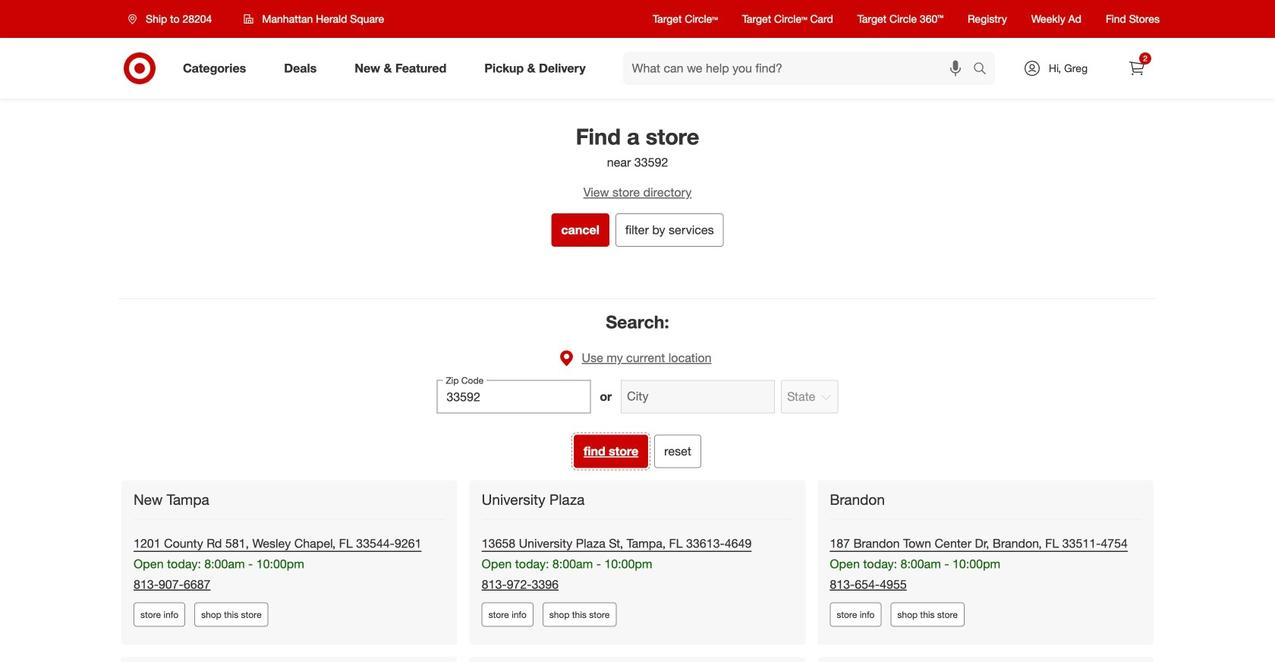 Task type: vqa. For each thing, say whether or not it's contained in the screenshot.
What can we help you find? suggestions appear below 'search field'
yes



Task type: describe. For each thing, give the bounding box(es) containing it.
What can we help you find? suggestions appear below search field
[[623, 52, 977, 85]]



Task type: locate. For each thing, give the bounding box(es) containing it.
None text field
[[437, 380, 591, 414]]

None text field
[[621, 380, 775, 414]]



